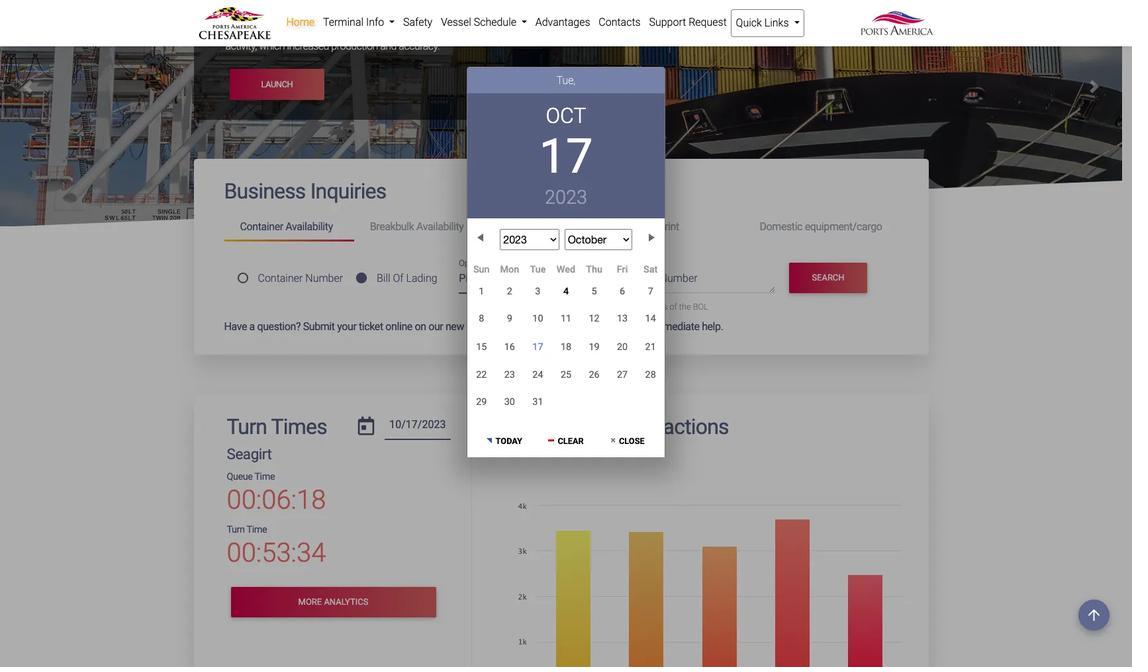 Task type: locate. For each thing, give the bounding box(es) containing it.
a
[[249, 320, 255, 333]]

10/27/2023 cell
[[608, 362, 637, 389]]

contacts link
[[595, 9, 645, 36]]

0 vertical spatial immediate
[[505, 8, 552, 21]]

1 vertical spatial immediate
[[652, 320, 700, 333]]

and left get at the right of the page
[[616, 320, 633, 333]]

17
[[539, 129, 593, 185], [533, 341, 543, 353]]

4 down wed
[[563, 286, 569, 297]]

time up 00:53:34
[[247, 524, 267, 536]]

sun
[[473, 264, 490, 276]]

0 horizontal spatial 4
[[563, 286, 569, 297]]

10/15/2023 cell
[[467, 334, 496, 361]]

grid
[[467, 264, 665, 416]]

immediate down letters
[[652, 320, 700, 333]]

transactions
[[613, 414, 729, 439]]

0 horizontal spatial availability
[[286, 221, 333, 233]]

to up activity,
[[225, 24, 234, 37]]

customer support request link
[[467, 320, 589, 333]]

request
[[689, 16, 727, 28], [552, 320, 589, 333]]

1 horizontal spatial request
[[689, 16, 727, 28]]

queue
[[227, 471, 253, 483]]

17 up 2023
[[539, 129, 593, 185]]

bill left of
[[377, 272, 390, 285]]

inquiries
[[310, 179, 386, 204]]

and
[[312, 8, 329, 21], [473, 24, 489, 37], [549, 24, 565, 37], [380, 40, 397, 53], [616, 320, 633, 333]]

0 horizontal spatial request
[[552, 320, 589, 333]]

0 vertical spatial of
[[614, 272, 624, 285]]

eir reprint link
[[614, 215, 744, 239]]

sat
[[644, 264, 658, 276]]

more
[[298, 598, 322, 607]]

0 vertical spatial support
[[649, 16, 686, 28]]

immediate down the trucking
[[505, 8, 552, 21]]

container for container availability
[[240, 221, 283, 233]]

your
[[337, 320, 357, 333]]

9
[[507, 313, 512, 325]]

bill
[[377, 272, 390, 285], [598, 272, 612, 285]]

vessel
[[441, 16, 471, 28]]

0 vertical spatial request
[[689, 16, 727, 28]]

21
[[645, 341, 656, 353]]

grid inside 17 main content
[[467, 264, 665, 416]]

0 vertical spatial time
[[255, 471, 275, 483]]

truck
[[559, 414, 609, 439]]

seagirt
[[227, 446, 272, 463]]

10/22/2023 cell
[[467, 362, 496, 389]]

leave
[[571, 302, 593, 312]]

links
[[765, 17, 789, 29]]

more analytics
[[298, 598, 368, 607]]

3
[[535, 286, 541, 297]]

10/13/2023 cell
[[608, 306, 637, 333]]

26
[[589, 369, 600, 381]]

container availability
[[240, 221, 333, 233]]

time for 00:53:34
[[247, 524, 267, 536]]

regarding
[[327, 24, 367, 37]]

13
[[617, 313, 628, 325]]

request up the 18 on the bottom of the page
[[552, 320, 589, 333]]

17 inside cell
[[533, 341, 543, 353]]

container
[[240, 221, 283, 233], [258, 272, 303, 285]]

1 horizontal spatial of
[[670, 302, 677, 312]]

0 vertical spatial turn
[[227, 414, 267, 439]]

today
[[496, 436, 522, 446]]

14
[[645, 313, 656, 325]]

lading up 7
[[626, 272, 657, 285]]

advantages
[[535, 16, 590, 28]]

companies,
[[225, 8, 276, 21]]

1 vertical spatial turn
[[227, 524, 245, 536]]

bol
[[693, 302, 708, 312]]

to
[[428, 0, 437, 5], [225, 24, 234, 37]]

immediate
[[505, 8, 552, 21], [652, 320, 700, 333]]

quick links
[[736, 17, 792, 29]]

1 vertical spatial 4
[[638, 302, 642, 312]]

support right contacts in the right top of the page
[[649, 16, 686, 28]]

terminal
[[323, 16, 364, 28]]

in
[[388, 8, 395, 21]]

10/25/2023 cell
[[552, 362, 580, 389]]

availability for container availability
[[286, 221, 333, 233]]

fri
[[617, 264, 628, 276]]

leave off the first 4 letters of the bol
[[571, 302, 708, 312]]

turn for turn times
[[227, 414, 267, 439]]

bill left fri
[[598, 272, 612, 285]]

lading right of
[[406, 272, 437, 285]]

question?
[[257, 320, 301, 333]]

launch
[[261, 79, 293, 89]]

import
[[442, 24, 471, 37]]

0 vertical spatial 17
[[539, 129, 593, 185]]

2023
[[545, 186, 587, 208]]

10/29/2023 cell
[[467, 389, 496, 416]]

1 vertical spatial container
[[258, 272, 303, 285]]

4 right the first
[[638, 302, 642, 312]]

to up the time,
[[428, 0, 437, 5]]

0 horizontal spatial support
[[513, 320, 550, 333]]

turn inside turn time 00:53:34
[[227, 524, 245, 536]]

export
[[492, 24, 519, 37]]

online
[[386, 320, 412, 333]]

turn times
[[227, 414, 327, 439]]

availability down business inquiries
[[286, 221, 333, 233]]

terminal info link
[[319, 9, 399, 36]]

daily
[[511, 414, 555, 439]]

1 horizontal spatial number
[[660, 272, 698, 285]]

allows
[[345, 0, 372, 5]]

of right letters
[[670, 302, 677, 312]]

terminal
[[391, 0, 426, 5]]

brokers
[[278, 8, 310, 21]]

29
[[476, 397, 487, 408]]

request left quick
[[689, 16, 727, 28]]

0 horizontal spatial the
[[375, 0, 388, 5]]

the inside the tos web portal (twp) allows the terminal to communicate with trucking companies,                         brokers and other parties in real time, while providing immediate access to valuable                         information regarding vessel schedule, import and export cargo and gate activity, which increased production and accuracy.
[[375, 0, 388, 5]]

calendar week image
[[511, 447, 520, 456]]

vessel
[[370, 24, 397, 37]]

of up 6
[[614, 272, 624, 285]]

the up the in
[[375, 0, 388, 5]]

number right sat
[[660, 272, 698, 285]]

10/6/2023 cell
[[608, 278, 637, 306]]

2 availability from the left
[[416, 221, 464, 233]]

time inside queue time 00:06:18
[[255, 471, 275, 483]]

number up submit
[[305, 272, 343, 285]]

2
[[507, 286, 512, 297]]

time inside turn time 00:53:34
[[247, 524, 267, 536]]

support up 10/17/2023 cell
[[513, 320, 550, 333]]

1 vertical spatial 17
[[533, 341, 543, 353]]

1 turn from the top
[[227, 414, 267, 439]]

17 down customer support request link
[[533, 341, 543, 353]]

availability
[[286, 221, 333, 233], [416, 221, 464, 233]]

0 vertical spatial 4
[[563, 286, 569, 297]]

have a question? submit your ticket online on our new customer support request page and get immediate help.
[[224, 320, 723, 333]]

1 vertical spatial of
[[670, 302, 677, 312]]

tos web portal image
[[0, 0, 1122, 385]]

2 horizontal spatial the
[[679, 302, 691, 312]]

turn for turn time 00:53:34
[[227, 524, 245, 536]]

cargo
[[522, 24, 546, 37]]

10/26/2023 cell
[[580, 362, 608, 389]]

container up question? in the top of the page
[[258, 272, 303, 285]]

1 horizontal spatial the
[[607, 302, 619, 312]]

1 vertical spatial support
[[513, 320, 550, 333]]

time
[[255, 471, 275, 483], [247, 524, 267, 536]]

more analytics link
[[231, 587, 436, 618]]

tos
[[244, 0, 263, 5]]

15
[[476, 341, 487, 353]]

close button
[[597, 425, 658, 454]]

off
[[595, 302, 605, 312]]

time right queue
[[255, 471, 275, 483]]

domestic equipment/cargo link
[[744, 215, 898, 239]]

the tos web portal (twp) allows the terminal to communicate with trucking companies,                         brokers and other parties in real time, while providing immediate access to valuable                         information regarding vessel schedule, import and export cargo and gate activity, which increased production and accuracy.
[[225, 0, 586, 53]]

0 vertical spatial container
[[240, 221, 283, 233]]

and down vessel
[[380, 40, 397, 53]]

0 horizontal spatial immediate
[[505, 8, 552, 21]]

1 vertical spatial request
[[552, 320, 589, 333]]

1 horizontal spatial immediate
[[652, 320, 700, 333]]

1 vertical spatial time
[[247, 524, 267, 536]]

1 availability from the left
[[286, 221, 333, 233]]

1 horizontal spatial 4
[[638, 302, 642, 312]]

2 turn from the top
[[227, 524, 245, 536]]

the left bol
[[679, 302, 691, 312]]

trucking
[[522, 0, 557, 5]]

quick
[[736, 17, 762, 29]]

the right off
[[607, 302, 619, 312]]

availability right breakbulk
[[416, 221, 464, 233]]

10/14/2023 cell
[[637, 306, 665, 333]]

of
[[614, 272, 624, 285], [670, 302, 677, 312]]

24
[[533, 369, 543, 381]]

container down business
[[240, 221, 283, 233]]

1 horizontal spatial bill
[[598, 272, 612, 285]]

support inside 17 main content
[[513, 320, 550, 333]]

1 horizontal spatial availability
[[416, 221, 464, 233]]

quick links link
[[731, 9, 804, 37]]

1 vertical spatial to
[[225, 24, 234, 37]]

10/7/2023 cell
[[637, 278, 665, 306]]

grid containing sun
[[467, 264, 665, 416]]

12
[[589, 313, 600, 325]]

11
[[561, 313, 571, 325]]

19
[[589, 341, 600, 353]]

turn up seagirt
[[227, 414, 267, 439]]

turn up 00:53:34
[[227, 524, 245, 536]]

1 horizontal spatial to
[[428, 0, 437, 5]]

gate
[[567, 24, 586, 37]]



Task type: describe. For each thing, give the bounding box(es) containing it.
oct 17 2023
[[539, 103, 593, 208]]

today button
[[474, 425, 535, 454]]

domestic
[[760, 221, 803, 233]]

16
[[504, 341, 515, 353]]

0 horizontal spatial lading
[[406, 272, 437, 285]]

reprint
[[647, 221, 679, 233]]

container availability link
[[224, 215, 354, 241]]

10/9/2023 cell
[[496, 306, 524, 333]]

10/8/2023 cell
[[467, 306, 496, 333]]

and down (twp) on the left top of page
[[312, 8, 329, 21]]

real
[[398, 8, 413, 21]]

bill of lading
[[377, 272, 437, 285]]

calendar day image
[[358, 417, 374, 435]]

schedule
[[474, 16, 516, 28]]

search
[[812, 273, 845, 283]]

clear
[[558, 436, 584, 446]]

10/10/2023 cell
[[524, 306, 552, 333]]

equipment/cargo
[[805, 221, 882, 233]]

request inside the support request link
[[689, 16, 727, 28]]

daily truck transactions
[[511, 414, 729, 439]]

10/20/2023 cell
[[608, 334, 637, 361]]

help.
[[702, 320, 723, 333]]

wed
[[557, 264, 575, 276]]

schedule,
[[399, 24, 440, 37]]

providing
[[463, 8, 503, 21]]

portal
[[287, 0, 313, 5]]

0 vertical spatial to
[[428, 0, 437, 5]]

first
[[621, 302, 635, 312]]

times
[[271, 414, 327, 439]]

information
[[274, 24, 324, 37]]

10/1/2023 cell
[[467, 278, 496, 306]]

launch link
[[229, 69, 325, 100]]

communicate
[[439, 0, 500, 5]]

get
[[635, 320, 649, 333]]

the
[[225, 0, 242, 5]]

other
[[331, 8, 354, 21]]

with
[[502, 0, 520, 5]]

production
[[331, 40, 378, 53]]

10/11/2023 - 10/17/2023
[[525, 446, 634, 457]]

28
[[645, 369, 656, 381]]

23
[[504, 369, 515, 381]]

1 horizontal spatial lading
[[626, 272, 657, 285]]

00:06:18
[[227, 485, 326, 516]]

10/31/2023 cell
[[524, 389, 552, 416]]

letters
[[644, 302, 668, 312]]

10/2/2023 cell
[[496, 278, 524, 306]]

business
[[224, 179, 306, 204]]

0 horizontal spatial to
[[225, 24, 234, 37]]

10/3/2023 cell
[[524, 278, 552, 306]]

booking/edo
[[500, 221, 560, 233]]

vessel schedule link
[[437, 9, 531, 36]]

4 inside cell
[[563, 286, 569, 297]]

analytics
[[324, 598, 368, 607]]

10/5/2023 cell
[[580, 278, 608, 306]]

info
[[366, 16, 384, 28]]

mon
[[500, 264, 519, 276]]

while
[[439, 8, 461, 21]]

(twp)
[[315, 0, 342, 5]]

safety
[[403, 16, 432, 28]]

and inside 17 main content
[[616, 320, 633, 333]]

and left gate
[[549, 24, 565, 37]]

0 horizontal spatial bill
[[377, 272, 390, 285]]

10/4/2023 cell
[[552, 278, 580, 306]]

10/24/2023 cell
[[524, 362, 552, 389]]

10/19/2023 cell
[[580, 334, 608, 361]]

safety link
[[399, 9, 437, 36]]

thu
[[586, 264, 602, 276]]

business inquiries
[[224, 179, 386, 204]]

time for 00:06:18
[[255, 471, 275, 483]]

go to top image
[[1079, 600, 1110, 631]]

10/23/2023 cell
[[496, 362, 524, 389]]

eir reprint
[[630, 221, 679, 233]]

20
[[617, 341, 628, 353]]

Enter Bill of Lading Number text field
[[571, 271, 775, 294]]

1 horizontal spatial support
[[649, 16, 686, 28]]

booking/edo link
[[484, 215, 614, 239]]

web
[[265, 0, 285, 5]]

5
[[592, 286, 597, 297]]

10/18/2023 cell
[[552, 334, 580, 361]]

immediate inside 17 main content
[[652, 320, 700, 333]]

request inside 17 main content
[[552, 320, 589, 333]]

terminal info
[[323, 16, 387, 28]]

time,
[[415, 8, 436, 21]]

activity,
[[225, 40, 257, 53]]

0 horizontal spatial of
[[614, 272, 624, 285]]

8
[[479, 313, 484, 325]]

00:53:34
[[227, 538, 326, 569]]

10/17/2023
[[583, 446, 634, 457]]

immediate inside the tos web portal (twp) allows the terminal to communicate with trucking companies,                         brokers and other parties in real time, while providing immediate access to valuable                         information regarding vessel schedule, import and export cargo and gate activity, which increased production and accuracy.
[[505, 8, 552, 21]]

-
[[578, 446, 581, 457]]

30
[[504, 397, 515, 408]]

availability for breakbulk availability
[[416, 221, 464, 233]]

which
[[259, 40, 285, 53]]

new
[[446, 320, 464, 333]]

10/16/2023 cell
[[496, 334, 524, 361]]

18
[[561, 341, 571, 353]]

on
[[415, 320, 426, 333]]

10/12/2023 cell
[[580, 306, 608, 333]]

customer
[[467, 320, 511, 333]]

1
[[479, 286, 484, 297]]

10/21/2023 cell
[[637, 334, 665, 361]]

10/30/2023 cell
[[496, 389, 524, 416]]

17 main content
[[0, 0, 1132, 667]]

breakbulk availability link
[[354, 215, 484, 239]]

and down providing
[[473, 24, 489, 37]]

close
[[619, 436, 645, 446]]

27
[[617, 369, 628, 381]]

access
[[554, 8, 585, 21]]

queue time 00:06:18
[[227, 471, 326, 516]]

container for container number
[[258, 272, 303, 285]]

home link
[[282, 9, 319, 36]]

10/11/2023 cell
[[552, 306, 580, 333]]

Pickup Date text field
[[459, 268, 551, 294]]

domestic equipment/cargo
[[760, 221, 882, 233]]

10/17/2023 cell
[[524, 333, 552, 362]]

31
[[533, 397, 543, 408]]

0 horizontal spatial number
[[305, 272, 343, 285]]

10/28/2023 cell
[[637, 362, 665, 389]]

home
[[286, 16, 315, 28]]

tue,
[[557, 74, 576, 87]]



Task type: vqa. For each thing, say whether or not it's contained in the screenshot.
3:30
no



